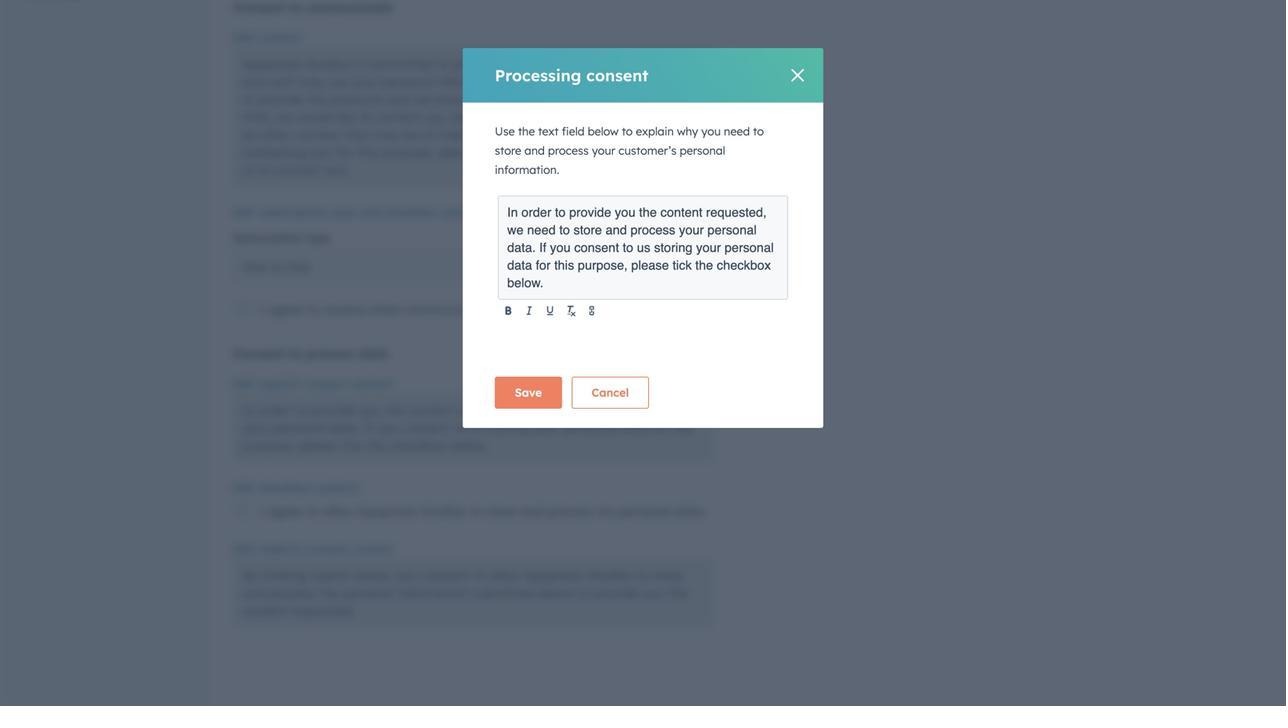 Task type: describe. For each thing, give the bounding box(es) containing it.
0 vertical spatial contact
[[375, 109, 421, 125]]

data inside text box
[[508, 258, 532, 273]]

0 horizontal spatial like
[[336, 109, 356, 125]]

edit content button
[[233, 28, 301, 47]]

customer's
[[619, 144, 677, 158]]

1 vertical spatial storing
[[488, 420, 530, 436]]

my
[[597, 504, 616, 520]]

requested.
[[292, 603, 355, 619]]

1 vertical spatial data
[[359, 346, 389, 362]]

apoptosis up the below,
[[357, 504, 418, 520]]

that
[[345, 127, 370, 143]]

0 horizontal spatial type
[[306, 231, 331, 245]]

in inside in order to provide you the content requested, we need to store and process your personal data. if you consent to us storing your personal data for this purpose, please tick the checkbox below. text box
[[508, 205, 518, 220]]

edit subscription type and checkbox content
[[233, 205, 484, 219]]

2 vertical spatial data
[[620, 420, 648, 436]]

submitted
[[472, 585, 533, 601]]

0 horizontal spatial would
[[296, 109, 332, 125]]

you:
[[325, 162, 350, 178]]

processing
[[495, 65, 582, 85]]

and inside text box
[[606, 222, 627, 237]]

studios.
[[605, 301, 653, 317]]

is
[[355, 56, 365, 72]]

you.
[[503, 127, 528, 143]]

edit subscription type and checkbox content button
[[233, 203, 484, 222]]

checkbox inside edit subscription type and checkbox content button
[[385, 205, 438, 219]]

2 horizontal spatial data.
[[675, 504, 707, 520]]

and up administer
[[520, 56, 543, 72]]

this inside apoptosis studios is committed to protecting and respecting your privacy, and we'll only use your personal information to administer your account and to provide the products and services you requested from us. from time to time, we would like to contact you about our products and services, as well as other content that may be of interest to you. if you consent to us contacting you for this purpose, please tick below to say how you would like us to contact you:
[[357, 144, 379, 160]]

requested
[[493, 91, 553, 107]]

apoptosis left 'studios.'
[[541, 301, 602, 317]]

1 horizontal spatial like
[[680, 144, 700, 160]]

information for protecting
[[438, 74, 508, 90]]

field
[[562, 124, 585, 138]]

consent inside text box
[[575, 240, 619, 255]]

consent inside by clicking submit below, you consent to allow apoptosis studios to store and process the personal information submitted above to provide you the content requested.
[[423, 568, 470, 584]]

1 vertical spatial data.
[[328, 420, 360, 436]]

tick inside text box
[[673, 258, 692, 273]]

i agree to receive other communications from apoptosis studios.
[[259, 301, 653, 317]]

checkbox inside in order to provide you the content requested, we need to store and process your personal data. if you consent to us storing your personal data for this purpose, please tick the checkbox below. text box
[[717, 258, 771, 273]]

and inside use the text field below to explain why you need to store and process your customer's personal information.
[[525, 144, 545, 158]]

allow inside by clicking submit below, you consent to allow apoptosis studios to store and process the personal information submitted above to provide you the content requested.
[[490, 568, 521, 584]]

type inside button
[[331, 205, 357, 219]]

edit explicit consent content button
[[233, 374, 393, 394]]

from inside apoptosis studios is committed to protecting and respecting your privacy, and we'll only use your personal information to administer your account and to provide the products and services you requested from us. from time to time, we would like to contact you about our products and services, as well as other content that may be of interest to you. if you consent to us contacting you for this purpose, please tick below to say how you would like us to contact you:
[[557, 91, 586, 107]]

protecting
[[454, 56, 516, 72]]

1 horizontal spatial as
[[654, 109, 668, 125]]

information.
[[495, 163, 560, 177]]

2 horizontal spatial we
[[525, 402, 542, 419]]

respecting
[[547, 56, 610, 72]]

1 vertical spatial in
[[242, 402, 255, 419]]

say
[[562, 144, 583, 160]]

edit checkbox content
[[233, 481, 358, 495]]

i for i agree to allow apoptosis studios to store and process my personal data.
[[259, 504, 265, 520]]

1 vertical spatial from
[[509, 301, 537, 317]]

subscription type
[[233, 231, 331, 245]]

need inside use the text field below to explain why you need to store and process your customer's personal information.
[[724, 124, 750, 138]]

receive
[[323, 301, 366, 317]]

administer
[[528, 74, 592, 90]]

privacy,
[[644, 56, 692, 72]]

cancel
[[592, 386, 629, 400]]

content inside by clicking submit below, you consent to allow apoptosis studios to store and process the personal information submitted above to provide you the content requested.
[[242, 603, 288, 619]]

use the text field below to explain why you need to store and process your customer's personal information.
[[495, 124, 764, 177]]

2 vertical spatial purpose,
[[242, 438, 295, 454]]

store inside by clicking submit below, you consent to allow apoptosis studios to store and process the personal information submitted above to provide you the content requested.
[[653, 568, 684, 584]]

and down us.
[[571, 109, 595, 125]]

be
[[403, 127, 419, 143]]

process left my
[[547, 504, 594, 520]]

us.
[[589, 91, 606, 107]]

please inside in order to provide you the content requested, we need to store and process your personal data. if you consent to us storing your personal data for this purpose, please tick the checkbox below. text box
[[632, 258, 669, 273]]

1 vertical spatial contact
[[275, 162, 321, 178]]

purpose, inside apoptosis studios is committed to protecting and respecting your privacy, and we'll only use your personal information to administer your account and to provide the products and services you requested from us. from time to time, we would like to contact you about our products and services, as well as other content that may be of interest to you. if you consent to us contacting you for this purpose, please tick below to say how you would like us to contact you:
[[382, 144, 435, 160]]

about
[[451, 109, 487, 125]]

committed
[[368, 56, 434, 72]]

we'll
[[269, 74, 295, 90]]

1 vertical spatial other
[[369, 301, 401, 317]]

2 horizontal spatial this
[[673, 420, 694, 436]]

from
[[609, 91, 641, 107]]

time,
[[242, 109, 272, 125]]

personal inside by clicking submit below, you consent to allow apoptosis studios to store and process the personal information submitted above to provide you the content requested.
[[342, 585, 394, 601]]

process inside text box
[[631, 222, 676, 237]]

close image
[[792, 69, 805, 82]]

store inside text box
[[574, 222, 602, 237]]

0 horizontal spatial below.
[[450, 438, 488, 454]]

edit for in order to provide you the content requested, we need to store and process your personal data. if you consent to us storing your personal data for this purpose, please tick the checkbox below.
[[233, 377, 256, 391]]

this inside text box
[[555, 258, 575, 273]]

below,
[[355, 568, 393, 584]]

0 vertical spatial allow
[[323, 504, 354, 520]]

processing consent dialog
[[463, 48, 824, 428]]

2 edit from the top
[[233, 205, 256, 219]]

0 horizontal spatial as
[[242, 127, 256, 143]]

for inside text box
[[536, 258, 551, 273]]

provide inside apoptosis studios is committed to protecting and respecting your privacy, and we'll only use your personal information to administer your account and to provide the products and services you requested from us. from time to time, we would like to contact you about our products and services, as well as other content that may be of interest to you. if you consent to us contacting you for this purpose, please tick below to say how you would like us to contact you:
[[258, 91, 304, 107]]

and left my
[[520, 504, 544, 520]]

0 horizontal spatial order
[[259, 402, 291, 419]]

personal inside apoptosis studios is committed to protecting and respecting your privacy, and we'll only use your personal information to administer your account and to provide the products and services you requested from us. from time to time, we would like to contact you about our products and services, as well as other content that may be of interest to you. if you consent to us contacting you for this purpose, please tick below to say how you would like us to contact you:
[[382, 74, 434, 90]]

0 vertical spatial products
[[330, 91, 384, 107]]

process up 'edit explicit consent content'
[[306, 346, 355, 362]]

0 horizontal spatial please
[[298, 438, 338, 454]]

by clicking submit below, you consent to allow apoptosis studios to store and process the personal information submitted above to provide you the content requested.
[[242, 568, 688, 619]]

clicking
[[261, 568, 307, 584]]

processing consent
[[495, 65, 649, 85]]

why
[[677, 124, 699, 138]]

1 vertical spatial in order to provide you the content requested, we need to store and process your personal data. if you consent to us storing your personal data for this purpose, please tick the checkbox below.
[[242, 402, 702, 454]]

edit implicit consent content button
[[233, 540, 394, 559]]

edit explicit consent content
[[233, 377, 393, 391]]

submit
[[310, 568, 352, 584]]

edit implicit consent content
[[233, 542, 394, 556]]

requested, inside text box
[[706, 205, 767, 220]]

edit inside button
[[233, 481, 256, 495]]

and down privacy,
[[679, 74, 702, 90]]

content inside button
[[316, 481, 358, 495]]

need inside text box
[[527, 222, 556, 237]]

above
[[537, 585, 574, 601]]

personal inside use the text field below to explain why you need to store and process your customer's personal information.
[[680, 144, 726, 158]]

apoptosis inside by clicking submit below, you consent to allow apoptosis studios to store and process the personal information submitted above to provide you the content requested.
[[524, 568, 585, 584]]

i for i agree to receive other communications from apoptosis studios.
[[259, 301, 265, 317]]

if inside in order to provide you the content requested, we need to store and process your personal data. if you consent to us storing your personal data for this purpose, please tick the checkbox below. text box
[[540, 240, 547, 255]]



Task type: locate. For each thing, give the bounding box(es) containing it.
and inside button
[[360, 205, 382, 219]]

apoptosis
[[242, 56, 303, 72], [541, 301, 602, 317], [357, 504, 418, 520], [524, 568, 585, 584]]

1 horizontal spatial order
[[522, 205, 552, 220]]

edit checkbox content button
[[233, 479, 358, 498]]

this
[[357, 144, 379, 160], [555, 258, 575, 273], [673, 420, 694, 436]]

us inside text box
[[637, 240, 651, 255]]

1 horizontal spatial data
[[508, 258, 532, 273]]

store inside use the text field below to explain why you need to store and process your customer's personal information.
[[495, 144, 522, 158]]

3 edit from the top
[[233, 377, 256, 391]]

checkbox
[[385, 205, 438, 219], [717, 258, 771, 273], [389, 438, 447, 454], [259, 481, 312, 495]]

in down information.
[[508, 205, 518, 220]]

if inside apoptosis studios is committed to protecting and respecting your privacy, and we'll only use your personal information to administer your account and to provide the products and services you requested from us. from time to time, we would like to contact you about our products and services, as well as other content that may be of interest to you. if you consent to us contacting you for this purpose, please tick below to say how you would like us to contact you:
[[532, 127, 542, 143]]

In order to provide you the content requested, we need to store and process your personal data. If you consent to us storing your personal data for this purpose, please tick the checkbox below. text field
[[508, 204, 780, 292]]

1 vertical spatial requested,
[[458, 402, 522, 419]]

requested,
[[706, 205, 767, 220], [458, 402, 522, 419]]

other
[[260, 127, 292, 143], [369, 301, 401, 317]]

provide inside text box
[[570, 205, 612, 220]]

0 horizontal spatial we
[[276, 109, 293, 125]]

1 horizontal spatial for
[[536, 258, 551, 273]]

1 vertical spatial order
[[259, 402, 291, 419]]

1 horizontal spatial we
[[508, 222, 524, 237]]

edit for by clicking submit below, you consent to allow apoptosis studios to store and process the personal information submitted above to provide you the content requested.
[[233, 542, 256, 556]]

and
[[520, 56, 543, 72], [242, 74, 265, 90], [679, 74, 702, 90], [388, 91, 411, 107], [571, 109, 595, 125], [525, 144, 545, 158], [360, 205, 382, 219], [606, 222, 627, 237], [629, 402, 652, 419], [520, 504, 544, 520], [242, 585, 265, 601]]

one to one button
[[233, 251, 714, 283]]

1 horizontal spatial data.
[[508, 240, 536, 255]]

1 horizontal spatial tick
[[481, 144, 503, 160]]

0 vertical spatial like
[[336, 109, 356, 125]]

2 one from the left
[[286, 259, 311, 275]]

like down why
[[680, 144, 700, 160]]

and up information.
[[525, 144, 545, 158]]

implicit
[[259, 542, 301, 556]]

other up "contacting"
[[260, 127, 292, 143]]

information inside by clicking submit below, you consent to allow apoptosis studios to store and process the personal information submitted above to provide you the content requested.
[[398, 585, 469, 601]]

and inside by clicking submit below, you consent to allow apoptosis studios to store and process the personal information submitted above to provide you the content requested.
[[242, 585, 265, 601]]

below. inside text box
[[508, 275, 544, 290]]

provide down how
[[570, 205, 612, 220]]

your inside use the text field below to explain why you need to store and process your customer's personal information.
[[592, 144, 616, 158]]

2 vertical spatial please
[[298, 438, 338, 454]]

2 horizontal spatial please
[[632, 258, 669, 273]]

products down use
[[330, 91, 384, 107]]

agree down 'edit checkbox content' button
[[268, 504, 303, 520]]

and down the cancel
[[629, 402, 652, 419]]

we up 'one to one' popup button
[[508, 222, 524, 237]]

1 vertical spatial i
[[259, 504, 265, 520]]

2 horizontal spatial for
[[652, 420, 669, 436]]

information inside apoptosis studios is committed to protecting and respecting your privacy, and we'll only use your personal information to administer your account and to provide the products and services you requested from us. from time to time, we would like to contact you about our products and services, as well as other content that may be of interest to you. if you consent to us contacting you for this purpose, please tick below to say how you would like us to contact you:
[[438, 74, 508, 90]]

purpose, down be
[[382, 144, 435, 160]]

storing inside text box
[[654, 240, 693, 255]]

communications
[[405, 301, 505, 317]]

1 horizontal spatial one
[[286, 259, 311, 275]]

0 vertical spatial below.
[[508, 275, 544, 290]]

edit
[[233, 30, 256, 44], [233, 205, 256, 219], [233, 377, 256, 391], [233, 481, 256, 495], [233, 542, 256, 556]]

1 vertical spatial products
[[514, 109, 568, 125]]

consent to process data
[[233, 346, 389, 362]]

as down time,
[[242, 127, 256, 143]]

below inside apoptosis studios is committed to protecting and respecting your privacy, and we'll only use your personal information to administer your account and to provide the products and services you requested from us. from time to time, we would like to contact you about our products and services, as well as other content that may be of interest to you. if you consent to us contacting you for this purpose, please tick below to say how you would like us to contact you:
[[507, 144, 542, 160]]

1 horizontal spatial from
[[557, 91, 586, 107]]

you inside use the text field below to explain why you need to store and process your customer's personal information.
[[702, 124, 721, 138]]

information left the submitted
[[398, 585, 469, 601]]

data.
[[508, 240, 536, 255], [328, 420, 360, 436], [675, 504, 707, 520]]

process inside use the text field below to explain why you need to store and process your customer's personal information.
[[548, 144, 589, 158]]

for
[[336, 144, 354, 160], [536, 258, 551, 273], [652, 420, 669, 436]]

1 vertical spatial below.
[[450, 438, 488, 454]]

1 edit from the top
[[233, 30, 256, 44]]

process down customer's
[[631, 222, 676, 237]]

0 vertical spatial would
[[296, 109, 332, 125]]

2 vertical spatial need
[[546, 402, 575, 419]]

well
[[672, 109, 694, 125]]

0 vertical spatial for
[[336, 144, 354, 160]]

order down information.
[[522, 205, 552, 220]]

explicit
[[259, 377, 300, 391]]

data up the i agree to receive other communications from apoptosis studios.
[[508, 258, 532, 273]]

and down committed
[[388, 91, 411, 107]]

please inside apoptosis studios is committed to protecting and respecting your privacy, and we'll only use your personal information to administer your account and to provide the products and services you requested from us. from time to time, we would like to contact you about our products and services, as well as other content that may be of interest to you. if you consent to us contacting you for this purpose, please tick below to say how you would like us to contact you:
[[438, 144, 478, 160]]

0 vertical spatial we
[[276, 109, 293, 125]]

below up how
[[588, 124, 619, 138]]

order inside text box
[[522, 205, 552, 220]]

save
[[515, 386, 542, 400]]

storing
[[654, 240, 693, 255], [488, 420, 530, 436]]

2 horizontal spatial data
[[620, 420, 648, 436]]

type
[[331, 205, 357, 219], [306, 231, 331, 245]]

in down consent
[[242, 402, 255, 419]]

the inside apoptosis studios is committed to protecting and respecting your privacy, and we'll only use your personal information to administer your account and to provide the products and services you requested from us. from time to time, we would like to contact you about our products and services, as well as other content that may be of interest to you. if you consent to us contacting you for this purpose, please tick below to say how you would like us to contact you:
[[307, 91, 327, 107]]

0 vertical spatial information
[[438, 74, 508, 90]]

tick inside apoptosis studios is committed to protecting and respecting your privacy, and we'll only use your personal information to administer your account and to provide the products and services you requested from us. from time to time, we would like to contact you about our products and services, as well as other content that may be of interest to you. if you consent to us contacting you for this purpose, please tick below to say how you would like us to contact you:
[[481, 144, 503, 160]]

to inside popup button
[[270, 259, 283, 275]]

in order to provide you the content requested, we need to store and process your personal data. if you consent to us storing your personal data for this purpose, please tick the checkbox below.
[[508, 205, 778, 290], [242, 402, 702, 454]]

1 vertical spatial if
[[540, 240, 547, 255]]

1 horizontal spatial please
[[438, 144, 478, 160]]

2 vertical spatial if
[[363, 420, 374, 436]]

we inside text box
[[508, 222, 524, 237]]

studios inside apoptosis studios is committed to protecting and respecting your privacy, and we'll only use your personal information to administer your account and to provide the products and services you requested from us. from time to time, we would like to contact you about our products and services, as well as other content that may be of interest to you. if you consent to us contacting you for this purpose, please tick below to say how you would like us to contact you:
[[306, 56, 351, 72]]

of
[[422, 127, 435, 143]]

please up edit checkbox content
[[298, 438, 338, 454]]

1 vertical spatial below
[[507, 144, 542, 160]]

1 vertical spatial agree
[[268, 504, 303, 520]]

1 vertical spatial as
[[242, 127, 256, 143]]

explain
[[636, 124, 674, 138]]

consent
[[233, 346, 285, 362]]

data down the 'cancel' button
[[620, 420, 648, 436]]

if down edit explicit consent content button
[[363, 420, 374, 436]]

products
[[330, 91, 384, 107], [514, 109, 568, 125]]

1 horizontal spatial type
[[331, 205, 357, 219]]

if right you.
[[532, 127, 542, 143]]

0 vertical spatial order
[[522, 205, 552, 220]]

process down clicking
[[269, 585, 316, 601]]

purpose, up edit checkbox content
[[242, 438, 295, 454]]

1 vertical spatial studios
[[422, 504, 467, 520]]

below inside use the text field below to explain why you need to store and process your customer's personal information.
[[588, 124, 619, 138]]

1 i from the top
[[259, 301, 265, 317]]

0 horizontal spatial in
[[242, 402, 255, 419]]

and down how
[[606, 222, 627, 237]]

only
[[298, 74, 323, 90]]

account
[[627, 74, 675, 90]]

1 vertical spatial tick
[[673, 258, 692, 273]]

like
[[336, 109, 356, 125], [680, 144, 700, 160]]

other inside apoptosis studios is committed to protecting and respecting your privacy, and we'll only use your personal information to administer your account and to provide the products and services you requested from us. from time to time, we would like to contact you about our products and services, as well as other content that may be of interest to you. if you consent to us contacting you for this purpose, please tick below to say how you would like us to contact you:
[[260, 127, 292, 143]]

to
[[438, 56, 450, 72], [512, 74, 524, 90], [242, 91, 255, 107], [675, 91, 688, 107], [359, 109, 372, 125], [622, 124, 633, 138], [753, 124, 764, 138], [487, 127, 500, 143], [623, 127, 635, 143], [546, 144, 558, 160], [259, 162, 272, 178], [555, 205, 566, 220], [560, 222, 570, 237], [623, 240, 634, 255], [270, 259, 283, 275], [307, 301, 319, 317], [289, 346, 302, 362], [295, 402, 307, 419], [579, 402, 592, 419], [454, 420, 467, 436], [307, 504, 319, 520], [470, 504, 483, 520], [474, 568, 486, 584], [637, 568, 650, 584], [578, 585, 590, 601]]

apoptosis studios is committed to protecting and respecting your privacy, and we'll only use your personal information to administer your account and to provide the products and services you requested from us. from time to time, we would like to contact you about our products and services, as well as other content that may be of interest to you. if you consent to us contacting you for this purpose, please tick below to say how you would like us to contact you:
[[242, 56, 702, 178]]

0 horizontal spatial storing
[[488, 420, 530, 436]]

purpose, up 'studios.'
[[578, 258, 628, 273]]

0 vertical spatial purpose,
[[382, 144, 435, 160]]

by
[[242, 568, 258, 584]]

below
[[588, 124, 619, 138], [507, 144, 542, 160]]

provide inside by clicking submit below, you consent to allow apoptosis studios to store and process the personal information submitted above to provide you the content requested.
[[594, 585, 640, 601]]

0 horizontal spatial one
[[242, 259, 267, 275]]

0 vertical spatial data.
[[508, 240, 536, 255]]

consent
[[587, 65, 649, 85], [572, 127, 619, 143], [575, 240, 619, 255], [303, 377, 347, 391], [403, 420, 451, 436], [304, 542, 348, 556], [423, 568, 470, 584]]

1 horizontal spatial purpose,
[[382, 144, 435, 160]]

subscription
[[233, 231, 303, 245]]

one down subscription type
[[286, 259, 311, 275]]

order
[[522, 205, 552, 220], [259, 402, 291, 419]]

and right subscription at the top of the page
[[360, 205, 382, 219]]

one down subscription
[[242, 259, 267, 275]]

information
[[438, 74, 508, 90], [398, 585, 469, 601]]

content inside text box
[[661, 205, 703, 220]]

tick
[[481, 144, 503, 160], [673, 258, 692, 273], [341, 438, 363, 454]]

services
[[415, 91, 464, 107]]

save button
[[495, 377, 562, 409]]

apoptosis inside apoptosis studios is committed to protecting and respecting your privacy, and we'll only use your personal information to administer your account and to provide the products and services you requested from us. from time to time, we would like to contact you about our products and services, as well as other content that may be of interest to you. if you consent to us contacting you for this purpose, please tick below to say how you would like us to contact you:
[[242, 56, 303, 72]]

we inside apoptosis studios is committed to protecting and respecting your privacy, and we'll only use your personal information to administer your account and to provide the products and services you requested from us. from time to time, we would like to contact you about our products and services, as well as other content that may be of interest to you. if you consent to us contacting you for this purpose, please tick below to say how you would like us to contact you:
[[276, 109, 293, 125]]

2 vertical spatial this
[[673, 420, 694, 436]]

provide down edit explicit consent content button
[[311, 402, 356, 419]]

contact
[[375, 109, 421, 125], [275, 162, 321, 178]]

interest
[[438, 127, 483, 143]]

data. inside text box
[[508, 240, 536, 255]]

one to one
[[242, 259, 311, 275]]

in order to provide you the content requested, we need to store and process your personal data. if you consent to us storing your personal data for this purpose, please tick the checkbox below. inside text box
[[508, 205, 778, 290]]

apoptosis up we'll
[[242, 56, 303, 72]]

2 vertical spatial tick
[[341, 438, 363, 454]]

5 edit from the top
[[233, 542, 256, 556]]

services,
[[598, 109, 651, 125]]

allow up edit implicit consent content
[[323, 504, 354, 520]]

0 horizontal spatial tick
[[341, 438, 363, 454]]

1 vertical spatial please
[[632, 258, 669, 273]]

time
[[645, 91, 672, 107]]

edit for apoptosis studios is committed to protecting and respecting your privacy, and we'll only use your personal information to administer your account and to provide the products and services you requested from us. from time to time, we would like to contact you about our products and services, as well as other content that may be of interest to you. if you consent to us contacting you for this purpose, please tick below to say how you would like us to contact you:
[[233, 30, 256, 44]]

1 horizontal spatial this
[[555, 258, 575, 273]]

please down interest
[[438, 144, 478, 160]]

store
[[495, 144, 522, 158], [574, 222, 602, 237], [595, 402, 625, 419], [486, 504, 517, 520], [653, 568, 684, 584]]

provide
[[258, 91, 304, 107], [570, 205, 612, 220], [311, 402, 356, 419], [594, 585, 640, 601]]

process inside by clicking submit below, you consent to allow apoptosis studios to store and process the personal information submitted above to provide you the content requested.
[[269, 585, 316, 601]]

edit content
[[233, 30, 301, 44]]

you
[[467, 91, 489, 107], [425, 109, 447, 125], [702, 124, 721, 138], [546, 127, 568, 143], [311, 144, 333, 160], [615, 144, 637, 160], [615, 205, 636, 220], [550, 240, 571, 255], [360, 402, 382, 419], [378, 420, 400, 436], [397, 568, 419, 584], [643, 585, 665, 601]]

process down field
[[548, 144, 589, 158]]

the inside use the text field below to explain why you need to store and process your customer's personal information.
[[518, 124, 535, 138]]

from down administer
[[557, 91, 586, 107]]

contact down "contacting"
[[275, 162, 321, 178]]

1 vertical spatial this
[[555, 258, 575, 273]]

0 vertical spatial as
[[654, 109, 668, 125]]

from
[[557, 91, 586, 107], [509, 301, 537, 317]]

need
[[724, 124, 750, 138], [527, 222, 556, 237], [546, 402, 575, 419]]

2 vertical spatial for
[[652, 420, 669, 436]]

0 vertical spatial from
[[557, 91, 586, 107]]

us
[[639, 127, 652, 143], [242, 162, 256, 178], [637, 240, 651, 255], [470, 420, 484, 436]]

0 horizontal spatial requested,
[[458, 402, 522, 419]]

apoptosis up above at the bottom left of page
[[524, 568, 585, 584]]

2 horizontal spatial tick
[[673, 258, 692, 273]]

purpose, inside text box
[[578, 258, 628, 273]]

1 horizontal spatial would
[[640, 144, 676, 160]]

below. up the i agree to receive other communications from apoptosis studios.
[[508, 275, 544, 290]]

0 vertical spatial if
[[532, 127, 542, 143]]

i agree to allow apoptosis studios to store and process my personal data.
[[259, 504, 707, 520]]

0 horizontal spatial from
[[509, 301, 537, 317]]

2 agree from the top
[[268, 504, 303, 520]]

0 vertical spatial requested,
[[706, 205, 767, 220]]

checkbox inside 'edit checkbox content' button
[[259, 481, 312, 495]]

0 vertical spatial other
[[260, 127, 292, 143]]

and left we'll
[[242, 74, 265, 90]]

0 horizontal spatial this
[[357, 144, 379, 160]]

0 vertical spatial please
[[438, 144, 478, 160]]

1 vertical spatial purpose,
[[578, 258, 628, 273]]

one
[[242, 259, 267, 275], [286, 259, 311, 275]]

0 horizontal spatial products
[[330, 91, 384, 107]]

subscription
[[259, 205, 328, 219]]

1 horizontal spatial below.
[[508, 275, 544, 290]]

from down 'one to one' popup button
[[509, 301, 537, 317]]

below. up "i agree to allow apoptosis studios to store and process my personal data."
[[450, 438, 488, 454]]

below.
[[508, 275, 544, 290], [450, 438, 488, 454]]

contact up may
[[375, 109, 421, 125]]

0 vertical spatial agree
[[268, 301, 303, 317]]

0 vertical spatial storing
[[654, 240, 693, 255]]

i down 'edit checkbox content' button
[[259, 504, 265, 520]]

cancel button
[[572, 377, 649, 409]]

we down save
[[525, 402, 542, 419]]

1 vertical spatial would
[[640, 144, 676, 160]]

data down receive
[[359, 346, 389, 362]]

in order to provide you the content requested, we need to store and process your personal data. if you consent to us storing your personal data for this purpose, please tick the checkbox below. up 'studios.'
[[508, 205, 778, 290]]

information for consent
[[398, 585, 469, 601]]

our
[[490, 109, 510, 125]]

agree
[[268, 301, 303, 317], [268, 504, 303, 520]]

0 horizontal spatial other
[[260, 127, 292, 143]]

allow up the submitted
[[490, 568, 521, 584]]

4 edit from the top
[[233, 481, 256, 495]]

type down you:
[[331, 205, 357, 219]]

content
[[259, 30, 301, 44], [295, 127, 341, 143], [661, 205, 703, 220], [442, 205, 484, 219], [351, 377, 393, 391], [408, 402, 454, 419], [316, 481, 358, 495], [351, 542, 394, 556], [242, 603, 288, 619]]

in
[[508, 205, 518, 220], [242, 402, 255, 419]]

text
[[538, 124, 559, 138]]

would
[[296, 109, 332, 125], [640, 144, 676, 160]]

would down only
[[296, 109, 332, 125]]

and down the by
[[242, 585, 265, 601]]

we right time,
[[276, 109, 293, 125]]

studios inside by clicking submit below, you consent to allow apoptosis studios to store and process the personal information submitted above to provide you the content requested.
[[588, 568, 634, 584]]

use
[[495, 124, 515, 138]]

0 vertical spatial type
[[331, 205, 357, 219]]

type down subscription at the top of the page
[[306, 231, 331, 245]]

may
[[373, 127, 400, 143]]

contacting
[[242, 144, 307, 160]]

process right the 'cancel' button
[[656, 402, 702, 419]]

0 horizontal spatial studios
[[306, 56, 351, 72]]

provide down we'll
[[258, 91, 304, 107]]

1 horizontal spatial other
[[369, 301, 401, 317]]

1 vertical spatial information
[[398, 585, 469, 601]]

we
[[276, 109, 293, 125], [508, 222, 524, 237], [525, 402, 542, 419]]

like up that
[[336, 109, 356, 125]]

would down 'explain'
[[640, 144, 676, 160]]

please
[[438, 144, 478, 160], [632, 258, 669, 273], [298, 438, 338, 454]]

1 vertical spatial type
[[306, 231, 331, 245]]

as down time
[[654, 109, 668, 125]]

0 vertical spatial below
[[588, 124, 619, 138]]

2 i from the top
[[259, 504, 265, 520]]

information down protecting
[[438, 74, 508, 90]]

0 horizontal spatial below
[[507, 144, 542, 160]]

1 horizontal spatial below
[[588, 124, 619, 138]]

if down information.
[[540, 240, 547, 255]]

other right receive
[[369, 301, 401, 317]]

agree for i agree to receive other communications from apoptosis studios.
[[268, 301, 303, 317]]

agree down one to one in the left of the page
[[268, 301, 303, 317]]

below up information.
[[507, 144, 542, 160]]

0 vertical spatial tick
[[481, 144, 503, 160]]

0 horizontal spatial purpose,
[[242, 438, 295, 454]]

how
[[586, 144, 611, 160]]

1 horizontal spatial contact
[[375, 109, 421, 125]]

i up consent
[[259, 301, 265, 317]]

0 horizontal spatial for
[[336, 144, 354, 160]]

0 vertical spatial in
[[508, 205, 518, 220]]

in order to provide you the content requested, we need to store and process your personal data. if you consent to us storing your personal data for this purpose, please tick the checkbox below. down save
[[242, 402, 702, 454]]

0 horizontal spatial allow
[[323, 504, 354, 520]]

agree for i agree to allow apoptosis studios to store and process my personal data.
[[268, 504, 303, 520]]

personal
[[382, 74, 434, 90], [680, 144, 726, 158], [708, 222, 757, 237], [725, 240, 774, 255], [273, 420, 325, 436], [564, 420, 616, 436], [620, 504, 672, 520], [342, 585, 394, 601]]

content inside apoptosis studios is committed to protecting and respecting your privacy, and we'll only use your personal information to administer your account and to provide the products and services you requested from us. from time to time, we would like to contact you about our products and services, as well as other content that may be of interest to you. if you consent to us contacting you for this purpose, please tick below to say how you would like us to contact you:
[[295, 127, 341, 143]]

consent inside apoptosis studios is committed to protecting and respecting your privacy, and we'll only use your personal information to administer your account and to provide the products and services you requested from us. from time to time, we would like to contact you about our products and services, as well as other content that may be of interest to you. if you consent to us contacting you for this purpose, please tick below to say how you would like us to contact you:
[[572, 127, 619, 143]]

the
[[307, 91, 327, 107], [518, 124, 535, 138], [639, 205, 657, 220], [696, 258, 714, 273], [386, 402, 405, 419], [366, 438, 386, 454], [319, 585, 338, 601], [669, 585, 688, 601]]

order down explicit at the bottom left
[[259, 402, 291, 419]]

1 horizontal spatial allow
[[490, 568, 521, 584]]

1 agree from the top
[[268, 301, 303, 317]]

provide right above at the bottom left of page
[[594, 585, 640, 601]]

use
[[327, 74, 348, 90]]

please up 'studios.'
[[632, 258, 669, 273]]

purpose,
[[382, 144, 435, 160], [578, 258, 628, 273], [242, 438, 295, 454]]

products down requested
[[514, 109, 568, 125]]

for inside apoptosis studios is committed to protecting and respecting your privacy, and we'll only use your personal information to administer your account and to provide the products and services you requested from us. from time to time, we would like to contact you about our products and services, as well as other content that may be of interest to you. if you consent to us contacting you for this purpose, please tick below to say how you would like us to contact you:
[[336, 144, 354, 160]]

1 horizontal spatial in
[[508, 205, 518, 220]]

0 horizontal spatial contact
[[275, 162, 321, 178]]

1 one from the left
[[242, 259, 267, 275]]



Task type: vqa. For each thing, say whether or not it's contained in the screenshot.
above
yes



